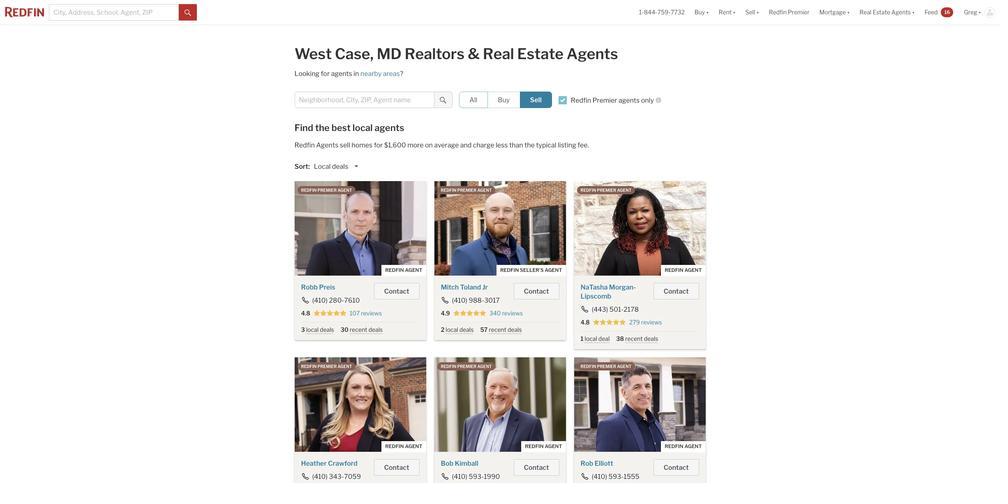 Task type: vqa. For each thing, say whether or not it's contained in the screenshot.


Task type: locate. For each thing, give the bounding box(es) containing it.
contact for 7059
[[384, 464, 409, 472]]

1 horizontal spatial 593-
[[609, 473, 624, 481]]

(410) down rob elliott link
[[592, 473, 607, 481]]

1 593- from the left
[[469, 473, 484, 481]]

deals for 57 recent deals
[[508, 326, 522, 333]]

0 horizontal spatial estate
[[517, 45, 564, 63]]

reviews for 3017
[[502, 310, 523, 317]]

▾ right rent
[[733, 9, 736, 16]]

reviews right 340
[[502, 310, 523, 317]]

redfin premier button
[[764, 0, 815, 25]]

heather crawford
[[301, 460, 358, 468]]

rating 4.8 out of 5 element down (443) 501-2178 button at right
[[593, 319, 626, 326]]

mortgage ▾ button
[[820, 0, 850, 25]]

593- down elliott
[[609, 473, 624, 481]]

contact
[[384, 288, 409, 296], [524, 288, 549, 296], [664, 288, 689, 296], [384, 464, 409, 472], [524, 464, 549, 472], [664, 464, 689, 472]]

rent ▾ button
[[714, 0, 741, 25]]

(410) down bob kimball
[[452, 473, 467, 481]]

593- down "kimball"
[[469, 473, 484, 481]]

premier
[[788, 9, 810, 16], [593, 97, 617, 104]]

recent
[[350, 326, 367, 333], [489, 326, 506, 333], [625, 335, 643, 342]]

photo of rob elliott image
[[574, 358, 706, 452]]

1 ▾ from the left
[[706, 9, 709, 16]]

reviews
[[361, 310, 382, 317], [502, 310, 523, 317], [641, 319, 662, 326]]

Neighborhood, City, ZIP, Agent name search field
[[295, 92, 434, 108]]

0 horizontal spatial reviews
[[361, 310, 382, 317]]

988-
[[469, 297, 484, 305]]

redfin
[[301, 188, 317, 193], [441, 188, 456, 193], [581, 188, 596, 193], [385, 267, 404, 273], [500, 267, 519, 273], [665, 267, 684, 273], [301, 364, 317, 369], [441, 364, 456, 369], [581, 364, 596, 369], [385, 444, 404, 450], [525, 444, 544, 450], [665, 444, 684, 450]]

local right 1
[[585, 335, 597, 342]]

2 vertical spatial redfin
[[295, 141, 315, 149]]

1 horizontal spatial estate
[[873, 9, 890, 16]]

1 horizontal spatial buy
[[695, 9, 705, 16]]

greg ▾
[[964, 9, 981, 16]]

(410) 280-7610 button
[[301, 297, 360, 305]]

0 horizontal spatial rating 4.8 out of 5 element
[[314, 310, 346, 317]]

0 vertical spatial 4.8
[[301, 310, 310, 317]]

redfin agents sell homes for $1,600 more on average and charge less than the typical listing fee.
[[295, 141, 589, 149]]

and
[[460, 141, 472, 149]]

1 horizontal spatial redfin
[[571, 97, 591, 104]]

deals for 2 local deals
[[459, 326, 474, 333]]

recent for (410) 280-7610
[[350, 326, 367, 333]]

57 recent deals
[[480, 326, 522, 333]]

(410) for (410) 988-3017
[[452, 297, 467, 305]]

0 vertical spatial agents
[[331, 70, 352, 78]]

contact for 2178
[[664, 288, 689, 296]]

(410) 343-7059
[[312, 473, 361, 481]]

redfin agent for bob kimball
[[525, 444, 562, 450]]

case,
[[335, 45, 374, 63]]

contact button for (410) 593-1990
[[514, 460, 559, 476]]

1 vertical spatial redfin
[[571, 97, 591, 104]]

57
[[480, 326, 488, 333]]

heather
[[301, 460, 327, 468]]

1 horizontal spatial real
[[860, 9, 872, 16]]

593-
[[469, 473, 484, 481], [609, 473, 624, 481]]

deal
[[599, 335, 610, 342]]

0 horizontal spatial 593-
[[469, 473, 484, 481]]

local right 3
[[306, 326, 319, 333]]

redfin premier agent
[[301, 188, 352, 193], [441, 188, 492, 193], [581, 188, 632, 193], [301, 364, 352, 369], [441, 364, 492, 369], [581, 364, 632, 369]]

sell inside option
[[530, 96, 542, 104]]

(410) down mitch toland jr
[[452, 297, 467, 305]]

sell
[[746, 9, 755, 16], [530, 96, 542, 104]]

▾ for sell ▾
[[757, 9, 759, 16]]

▾ for mortgage ▾
[[847, 9, 850, 16]]

redfin premier
[[769, 9, 810, 16]]

for right homes
[[374, 141, 383, 149]]

30
[[341, 326, 349, 333]]

agents left "in"
[[331, 70, 352, 78]]

for
[[321, 70, 330, 78], [374, 141, 383, 149]]

less
[[496, 141, 508, 149]]

deals down 279 reviews
[[644, 335, 658, 342]]

local right 2
[[446, 326, 458, 333]]

redfin for redfin agents sell homes for $1,600 more on average and charge less than the typical listing fee.
[[295, 141, 315, 149]]

buy right 7732
[[695, 9, 705, 16]]

buy right the all radio
[[498, 96, 510, 104]]

0 horizontal spatial sell
[[530, 96, 542, 104]]

2 horizontal spatial reviews
[[641, 319, 662, 326]]

recent right "38"
[[625, 335, 643, 342]]

1-844-759-7732
[[639, 9, 685, 16]]

0 horizontal spatial redfin
[[295, 141, 315, 149]]

1 vertical spatial agents
[[619, 97, 640, 104]]

1 vertical spatial sell
[[530, 96, 542, 104]]

340
[[490, 310, 501, 317]]

2 593- from the left
[[609, 473, 624, 481]]

2 horizontal spatial agents
[[619, 97, 640, 104]]

2 horizontal spatial recent
[[625, 335, 643, 342]]

1 horizontal spatial rating 4.8 out of 5 element
[[593, 319, 626, 326]]

real
[[860, 9, 872, 16], [483, 45, 514, 63]]

(410) 280-7610
[[312, 297, 360, 305]]

▾ right mortgage
[[847, 9, 850, 16]]

greg
[[964, 9, 977, 16]]

in
[[354, 70, 359, 78]]

(410) down robb preis
[[312, 297, 328, 305]]

0 vertical spatial sell
[[746, 9, 755, 16]]

2 horizontal spatial agents
[[892, 9, 911, 16]]

premier for redfin premier agents only
[[593, 97, 617, 104]]

local for natasha morgan- lipscomb
[[585, 335, 597, 342]]

sell inside sell ▾ dropdown button
[[746, 9, 755, 16]]

0 horizontal spatial real
[[483, 45, 514, 63]]

0 vertical spatial agents
[[892, 9, 911, 16]]

?
[[400, 70, 403, 78]]

&
[[468, 45, 480, 63]]

1 horizontal spatial agents
[[567, 45, 618, 63]]

agents inside 'link'
[[892, 9, 911, 16]]

md
[[377, 45, 402, 63]]

agents up $1,600
[[375, 123, 404, 133]]

preis
[[319, 284, 335, 291]]

reviews right 279
[[641, 319, 662, 326]]

deals down 340 reviews
[[508, 326, 522, 333]]

deals
[[332, 163, 348, 171], [320, 326, 334, 333], [369, 326, 383, 333], [459, 326, 474, 333], [508, 326, 522, 333], [644, 335, 658, 342]]

0 horizontal spatial buy
[[498, 96, 510, 104]]

premier inside button
[[788, 9, 810, 16]]

agents
[[331, 70, 352, 78], [619, 97, 640, 104], [375, 123, 404, 133]]

sell for sell
[[530, 96, 542, 104]]

rob elliott link
[[581, 460, 613, 468]]

5 ▾ from the left
[[912, 9, 915, 16]]

1 vertical spatial buy
[[498, 96, 510, 104]]

▾ right "rent ▾"
[[757, 9, 759, 16]]

0 vertical spatial redfin
[[769, 9, 787, 16]]

2 horizontal spatial redfin
[[769, 9, 787, 16]]

redfin premier agent for photo of rob elliott
[[581, 364, 632, 369]]

nearby areas link
[[360, 70, 400, 78]]

0 vertical spatial premier
[[788, 9, 810, 16]]

photo of robb preis image
[[295, 181, 426, 276]]

(410) 593-1990
[[452, 473, 500, 481]]

593- for 1990
[[469, 473, 484, 481]]

0 horizontal spatial premier
[[593, 97, 617, 104]]

redfin premier agent for photo of robb preis
[[301, 188, 352, 193]]

30 recent deals
[[341, 326, 383, 333]]

sell right buy radio
[[530, 96, 542, 104]]

1 vertical spatial estate
[[517, 45, 564, 63]]

1 horizontal spatial 4.8
[[581, 319, 590, 326]]

recent for (443) 501-2178
[[625, 335, 643, 342]]

0 vertical spatial rating 4.8 out of 5 element
[[314, 310, 346, 317]]

premier for 'photo of mitch toland jr'
[[457, 188, 477, 193]]

typical
[[536, 141, 556, 149]]

593- for 1555
[[609, 473, 624, 481]]

▾ inside 'link'
[[912, 9, 915, 16]]

rating 4.9 out of 5 element
[[453, 310, 486, 317]]

best
[[332, 123, 351, 133]]

morgan-
[[609, 284, 636, 291]]

sell right "rent ▾"
[[746, 9, 755, 16]]

1 vertical spatial the
[[525, 141, 535, 149]]

2 local deals
[[441, 326, 474, 333]]

(410) down heather
[[312, 473, 328, 481]]

contact for 3017
[[524, 288, 549, 296]]

buy ▾ button
[[690, 0, 714, 25]]

rating 4.8 out of 5 element for 280-
[[314, 310, 346, 317]]

redfin agent for rob elliott
[[665, 444, 702, 450]]

4.8 for (410)
[[301, 310, 310, 317]]

kimball
[[455, 460, 478, 468]]

more
[[407, 141, 424, 149]]

1 horizontal spatial the
[[525, 141, 535, 149]]

rating 4.8 out of 5 element down (410) 280-7610 button
[[314, 310, 346, 317]]

1 vertical spatial rating 4.8 out of 5 element
[[593, 319, 626, 326]]

photo of natasha morgan-lipscomb image
[[574, 181, 706, 276]]

38 recent deals
[[616, 335, 658, 342]]

1 horizontal spatial for
[[374, 141, 383, 149]]

1990
[[484, 473, 500, 481]]

lipscomb
[[581, 293, 611, 301]]

the right the find
[[315, 123, 330, 133]]

2 ▾ from the left
[[733, 9, 736, 16]]

0 horizontal spatial agents
[[331, 70, 352, 78]]

redfin premier agent for 'photo of mitch toland jr'
[[441, 188, 492, 193]]

contact button
[[374, 283, 420, 300], [514, 283, 559, 300], [654, 283, 699, 300], [374, 460, 420, 476], [514, 460, 559, 476], [654, 460, 699, 476]]

contact button for (410) 593-1555
[[654, 460, 699, 476]]

▾ left feed
[[912, 9, 915, 16]]

deals down 107 reviews
[[369, 326, 383, 333]]

buy ▾
[[695, 9, 709, 16]]

2 vertical spatial agents
[[316, 141, 339, 149]]

rating 4.8 out of 5 element for 501-
[[593, 319, 626, 326]]

option group containing all
[[459, 92, 552, 108]]

6 ▾ from the left
[[979, 9, 981, 16]]

1 horizontal spatial sell
[[746, 9, 755, 16]]

option group
[[459, 92, 552, 108]]

crawford
[[328, 460, 358, 468]]

4.8 up 1
[[581, 319, 590, 326]]

agents left only
[[619, 97, 640, 104]]

deals down rating 4.9 out of 5 element
[[459, 326, 474, 333]]

local
[[314, 163, 331, 171]]

buy
[[695, 9, 705, 16], [498, 96, 510, 104]]

rating 4.8 out of 5 element
[[314, 310, 346, 317], [593, 319, 626, 326]]

0 horizontal spatial recent
[[350, 326, 367, 333]]

1 vertical spatial submit search image
[[440, 97, 446, 103]]

0 horizontal spatial submit search image
[[185, 9, 191, 16]]

1 horizontal spatial agents
[[375, 123, 404, 133]]

1 vertical spatial 4.8
[[581, 319, 590, 326]]

0 vertical spatial buy
[[695, 9, 705, 16]]

premier for the photo of bob kimball at the bottom of the page
[[457, 364, 477, 369]]

1 horizontal spatial recent
[[489, 326, 506, 333]]

4.8 up 3
[[301, 310, 310, 317]]

recent right 30 at the left of page
[[350, 326, 367, 333]]

recent right 57
[[489, 326, 506, 333]]

reviews right the 107
[[361, 310, 382, 317]]

1 vertical spatial real
[[483, 45, 514, 63]]

the right than
[[525, 141, 535, 149]]

1 horizontal spatial reviews
[[502, 310, 523, 317]]

4 ▾ from the left
[[847, 9, 850, 16]]

3 ▾ from the left
[[757, 9, 759, 16]]

sell ▾ button
[[746, 0, 759, 25]]

0 horizontal spatial for
[[321, 70, 330, 78]]

deals left 30 at the left of page
[[320, 326, 334, 333]]

robb preis link
[[301, 284, 335, 291]]

1 vertical spatial agents
[[567, 45, 618, 63]]

submit search image
[[185, 9, 191, 16], [440, 97, 446, 103]]

1 horizontal spatial submit search image
[[440, 97, 446, 103]]

0 vertical spatial real
[[860, 9, 872, 16]]

0 horizontal spatial the
[[315, 123, 330, 133]]

real right &
[[483, 45, 514, 63]]

redfin premier agents only
[[571, 97, 654, 104]]

bob
[[441, 460, 454, 468]]

redfin inside button
[[769, 9, 787, 16]]

buy inside radio
[[498, 96, 510, 104]]

agents for premier
[[619, 97, 640, 104]]

contact for 7610
[[384, 288, 409, 296]]

rent ▾
[[719, 9, 736, 16]]

▾ left rent
[[706, 9, 709, 16]]

premier for photo of natasha morgan-lipscomb
[[597, 188, 616, 193]]

(410) for (410) 593-1990
[[452, 473, 467, 481]]

(410) for (410) 593-1555
[[592, 473, 607, 481]]

(410)
[[312, 297, 328, 305], [452, 297, 467, 305], [312, 473, 328, 481], [452, 473, 467, 481], [592, 473, 607, 481]]

0 vertical spatial for
[[321, 70, 330, 78]]

sell
[[340, 141, 350, 149]]

redfin premier agent for photo of heather crawford
[[301, 364, 352, 369]]

0 horizontal spatial 4.8
[[301, 310, 310, 317]]

▾ right 'greg'
[[979, 9, 981, 16]]

real right mortgage ▾ at the top
[[860, 9, 872, 16]]

local
[[353, 123, 373, 133], [306, 326, 319, 333], [446, 326, 458, 333], [585, 335, 597, 342]]

1 horizontal spatial premier
[[788, 9, 810, 16]]

contact button for (410) 988-3017
[[514, 283, 559, 300]]

recent for (410) 988-3017
[[489, 326, 506, 333]]

▾
[[706, 9, 709, 16], [733, 9, 736, 16], [757, 9, 759, 16], [847, 9, 850, 16], [912, 9, 915, 16], [979, 9, 981, 16]]

mitch toland jr
[[441, 284, 488, 291]]

107
[[350, 310, 360, 317]]

1 vertical spatial premier
[[593, 97, 617, 104]]

seller's
[[520, 267, 544, 273]]

buy inside dropdown button
[[695, 9, 705, 16]]

for right looking
[[321, 70, 330, 78]]

0 vertical spatial estate
[[873, 9, 890, 16]]



Task type: describe. For each thing, give the bounding box(es) containing it.
759-
[[658, 9, 671, 16]]

homes
[[352, 141, 373, 149]]

1 vertical spatial for
[[374, 141, 383, 149]]

on
[[425, 141, 433, 149]]

premier for photo of rob elliott
[[597, 364, 616, 369]]

than
[[509, 141, 523, 149]]

(443)
[[592, 306, 608, 314]]

0 vertical spatial the
[[315, 123, 330, 133]]

reviews for 7610
[[361, 310, 382, 317]]

deals for 30 recent deals
[[369, 326, 383, 333]]

3
[[301, 326, 305, 333]]

listing
[[558, 141, 576, 149]]

▾ for greg ▾
[[979, 9, 981, 16]]

(410) for (410) 280-7610
[[312, 297, 328, 305]]

City, Address, School, Agent, ZIP search field
[[49, 4, 179, 21]]

real estate agents ▾ button
[[855, 0, 920, 25]]

16
[[945, 9, 950, 15]]

redfin for redfin premier
[[769, 9, 787, 16]]

sell ▾ button
[[741, 0, 764, 25]]

buy for buy
[[498, 96, 510, 104]]

looking for agents in nearby areas ?
[[295, 70, 403, 78]]

7610
[[344, 297, 360, 305]]

mitch
[[441, 284, 459, 291]]

areas
[[383, 70, 400, 78]]

mortgage
[[820, 9, 846, 16]]

charge
[[473, 141, 494, 149]]

only
[[641, 97, 654, 104]]

501-
[[610, 306, 624, 314]]

natasha morgan- lipscomb
[[581, 284, 636, 301]]

local for mitch toland jr
[[446, 326, 458, 333]]

(410) 593-1990 button
[[441, 473, 500, 481]]

sell ▾
[[746, 9, 759, 16]]

343-
[[329, 473, 344, 481]]

agents for for
[[331, 70, 352, 78]]

average
[[434, 141, 459, 149]]

buy for buy ▾
[[695, 9, 705, 16]]

local for robb preis
[[306, 326, 319, 333]]

rob
[[581, 460, 593, 468]]

▾ for rent ▾
[[733, 9, 736, 16]]

contact button for (410) 343-7059
[[374, 460, 420, 476]]

redfin for redfin premier agents only
[[571, 97, 591, 104]]

1555
[[624, 473, 640, 481]]

find the best local agents
[[295, 123, 404, 133]]

photo of mitch toland jr image
[[434, 181, 566, 276]]

0 vertical spatial submit search image
[[185, 9, 191, 16]]

deals for 3 local deals
[[320, 326, 334, 333]]

photo of bob kimball image
[[434, 358, 566, 452]]

All radio
[[459, 92, 488, 108]]

elliott
[[595, 460, 613, 468]]

west case, md realtors & real estate agents
[[295, 45, 618, 63]]

sell for sell ▾
[[746, 9, 755, 16]]

premier for photo of heather crawford
[[318, 364, 337, 369]]

reviews for 2178
[[641, 319, 662, 326]]

mortgage ▾
[[820, 9, 850, 16]]

280-
[[329, 297, 344, 305]]

west
[[295, 45, 332, 63]]

sort:
[[295, 163, 310, 170]]

Buy radio
[[488, 92, 520, 108]]

1-
[[639, 9, 644, 16]]

toland
[[460, 284, 481, 291]]

photo of heather crawford image
[[295, 358, 426, 452]]

contact button for (443) 501-2178
[[654, 283, 699, 300]]

realtors
[[405, 45, 465, 63]]

rent
[[719, 9, 732, 16]]

bob kimball
[[441, 460, 478, 468]]

mortgage ▾ button
[[815, 0, 855, 25]]

1-844-759-7732 link
[[639, 9, 685, 16]]

heather crawford link
[[301, 460, 358, 468]]

fee.
[[578, 141, 589, 149]]

deals for 38 recent deals
[[644, 335, 658, 342]]

redfin premier agent for photo of natasha morgan-lipscomb
[[581, 188, 632, 193]]

rent ▾ button
[[719, 0, 736, 25]]

107 reviews
[[350, 310, 382, 317]]

38
[[616, 335, 624, 342]]

jr
[[482, 284, 488, 291]]

Sell radio
[[520, 92, 552, 108]]

redfin premier agent for the photo of bob kimball at the bottom of the page
[[441, 364, 492, 369]]

estate inside 'link'
[[873, 9, 890, 16]]

contact for 1555
[[664, 464, 689, 472]]

4.8 for (443)
[[581, 319, 590, 326]]

redfin seller's agent
[[500, 267, 562, 273]]

340 reviews
[[490, 310, 523, 317]]

(443) 501-2178 button
[[581, 306, 639, 314]]

▾ for buy ▾
[[706, 9, 709, 16]]

2 vertical spatial agents
[[375, 123, 404, 133]]

redfin agent for heather crawford
[[385, 444, 422, 450]]

contact button for (410) 280-7610
[[374, 283, 420, 300]]

natasha morgan- lipscomb link
[[581, 284, 636, 301]]

(443) 501-2178
[[592, 306, 639, 314]]

844-
[[644, 9, 658, 16]]

0 horizontal spatial agents
[[316, 141, 339, 149]]

1
[[581, 335, 584, 342]]

7059
[[344, 473, 361, 481]]

(410) for (410) 343-7059
[[312, 473, 328, 481]]

$1,600
[[384, 141, 406, 149]]

premier for photo of robb preis
[[318, 188, 337, 193]]

local up homes
[[353, 123, 373, 133]]

real inside real estate agents ▾ 'link'
[[860, 9, 872, 16]]

real estate agents ▾ link
[[860, 0, 915, 25]]

find
[[295, 123, 313, 133]]

contact for 1990
[[524, 464, 549, 472]]

nearby
[[360, 70, 382, 78]]

mitch toland jr link
[[441, 284, 488, 291]]

deals right local
[[332, 163, 348, 171]]

1 local deal
[[581, 335, 610, 342]]

premier for redfin premier
[[788, 9, 810, 16]]

feed
[[925, 9, 938, 16]]

(410) 593-1555
[[592, 473, 640, 481]]

looking
[[295, 70, 319, 78]]

local deals
[[314, 163, 348, 171]]

robb
[[301, 284, 318, 291]]

3 local deals
[[301, 326, 334, 333]]

all
[[470, 96, 477, 104]]

real estate agents ▾
[[860, 9, 915, 16]]



